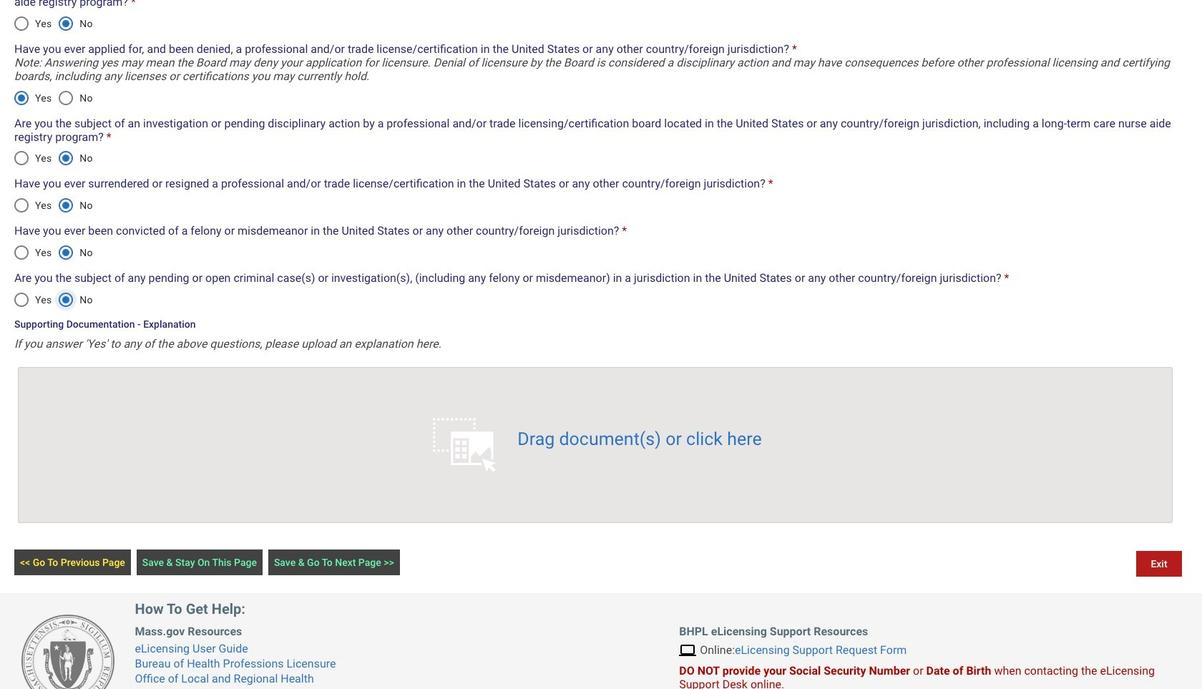 Task type: locate. For each thing, give the bounding box(es) containing it.
3 option group from the top
[[6, 141, 100, 176]]

2 option group from the top
[[6, 81, 100, 115]]

option group
[[6, 6, 100, 41], [6, 81, 100, 115], [6, 141, 100, 176], [6, 188, 100, 223], [6, 235, 100, 270], [6, 282, 100, 317]]

massachusetts state seal image
[[21, 615, 115, 689]]

5 option group from the top
[[6, 235, 100, 270]]



Task type: vqa. For each thing, say whether or not it's contained in the screenshot.
Format: 111-11-1111 Text Field
no



Task type: describe. For each thing, give the bounding box(es) containing it.
4 option group from the top
[[6, 188, 100, 223]]

6 option group from the top
[[6, 282, 100, 317]]

1 option group from the top
[[6, 6, 100, 41]]



